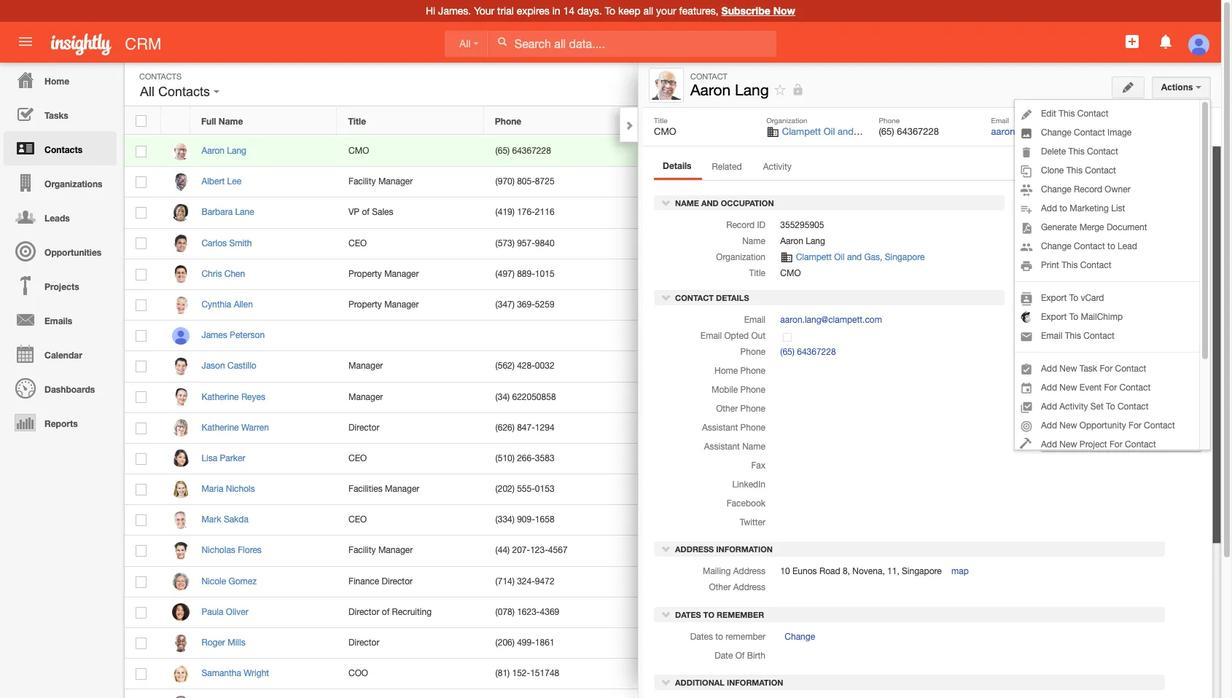 Task type: describe. For each thing, give the bounding box(es) containing it.
all for all contacts
[[140, 85, 155, 99]]

23 for 13-nov-23 import
[[1053, 252, 1063, 263]]

name up fax
[[743, 442, 766, 452]]

eunos for 10 eunos road 8 novena,  11 singapore
[[1082, 406, 1107, 416]]

contacts up all contacts
[[139, 72, 182, 81]]

row containing james peterson
[[125, 321, 998, 352]]

novena, for 11,
[[853, 567, 885, 577]]

ceo cell for (510) 266-3583
[[337, 444, 484, 475]]

cynthia allen link
[[202, 300, 260, 310]]

nicholas.flores@clampett.com
[[643, 546, 760, 556]]

add to marketing list link
[[1015, 199, 1200, 218]]

contact up 8
[[1120, 383, 1151, 393]]

chevron down image for additional information
[[662, 678, 672, 688]]

contacts up organizations link
[[45, 144, 82, 155]]

chris chen
[[202, 269, 245, 279]]

0 vertical spatial opportunity
[[1089, 201, 1135, 212]]

import / export
[[1008, 172, 1080, 181]]

add for add to marketing list
[[1042, 203, 1058, 214]]

add activity set to contact link
[[1015, 397, 1200, 416]]

road for 8,
[[820, 567, 841, 577]]

and for import contacts and notes
[[1087, 193, 1102, 203]]

contact down change contact image link
[[1088, 147, 1119, 157]]

1 vertical spatial dates to remember
[[691, 632, 766, 642]]

2 horizontal spatial aaron lang
[[781, 237, 826, 247]]

to right set
[[1106, 402, 1116, 412]]

white image
[[497, 36, 507, 47]]

contact right contact icon
[[691, 72, 728, 81]]

no
[[1023, 315, 1034, 325]]

james down 13-nov-23
[[1064, 311, 1090, 321]]

row containing lisa parker
[[125, 444, 998, 475]]

organizations
[[45, 179, 102, 190]]

dashboards link
[[4, 371, 117, 406]]

(44) 207-123-4567 cell
[[484, 536, 631, 567]]

sakda
[[224, 515, 249, 525]]

phone down mobile phone
[[741, 404, 766, 414]]

hi
[[426, 5, 436, 17]]

property manager for (497)
[[349, 269, 419, 279]]

address for mailing address
[[734, 567, 766, 577]]

9472
[[535, 577, 555, 587]]

smartmerge for smartmerge contacts
[[1008, 153, 1056, 163]]

other for other phone
[[716, 404, 738, 414]]

13- for 13-nov-23 import
[[1021, 252, 1034, 263]]

lang inside $300,000.00 usd whirligig g990 - clampett oil and gas, singapore - aaron lang
[[1155, 256, 1175, 266]]

lane
[[235, 207, 254, 218]]

row containing samantha wright
[[125, 659, 998, 690]]

8725
[[535, 177, 555, 187]]

full
[[201, 116, 216, 127]]

samright@nakatomi.com cell
[[631, 659, 778, 690]]

property manager cell for (497) 889-1015
[[337, 259, 484, 290]]

email for opted
[[701, 331, 722, 341]]

owner inside 'email aaron.lang@clampett.com contact owner james peterson'
[[1132, 116, 1154, 125]]

chevron down image for record id
[[662, 198, 672, 208]]

0 vertical spatial (65) 64367228 link
[[781, 347, 836, 357]]

poliver@northumbria.edu
[[643, 607, 741, 618]]

2 horizontal spatial cmo
[[781, 269, 801, 279]]

20 row from the top
[[125, 690, 998, 699]]

date
[[715, 651, 733, 661]]

123-
[[530, 546, 548, 556]]

contacts for export contacts and notes
[[1049, 213, 1084, 223]]

chevron right image
[[624, 120, 635, 131]]

singapore inside $300,000.00 usd whirligig g990 - clampett oil and gas, singapore - aaron lang
[[1082, 256, 1122, 266]]

to up date
[[716, 632, 723, 642]]

0 horizontal spatial organization
[[716, 253, 766, 263]]

other for other address
[[709, 583, 731, 593]]

row containing full name
[[125, 107, 998, 135]]

leads link
[[4, 200, 117, 234]]

to inside hi james. your trial expires in 14 days. to keep all your features, subscribe now
[[605, 5, 616, 17]]

428-
[[517, 361, 535, 371]]

contact down chrisochen@kinggroup.com
[[675, 293, 714, 303]]

follow image for kreyes@globex.com
[[937, 391, 951, 405]]

contact down 'g990'
[[1081, 260, 1112, 271]]

(562) 428-0032
[[496, 361, 555, 371]]

for for task
[[1100, 364, 1113, 374]]

23 for 13-nov-23
[[1097, 296, 1106, 306]]

gas, inside $300,000.00 usd whirligig g990 - clampett oil and gas, singapore - aaron lang
[[1061, 256, 1079, 266]]

singapore inside 10 eunos road 8 novena,  11 singapore
[[1070, 421, 1110, 431]]

1 vertical spatial list
[[1112, 203, 1126, 214]]

home for home phone
[[715, 366, 738, 376]]

email for aaron.lang@clampett.com
[[992, 116, 1009, 125]]

0 vertical spatial map link
[[1110, 421, 1130, 431]]

import contacts and notes
[[1018, 193, 1128, 203]]

5259
[[535, 300, 555, 310]]

1 vertical spatial james peterson link
[[202, 330, 272, 341]]

1 vertical spatial opportunity
[[1080, 421, 1127, 431]]

mailchimp
[[1081, 312, 1123, 322]]

0 vertical spatial organization
[[767, 116, 808, 125]]

(65) 64367228 for (65) 64367228 cell
[[496, 146, 551, 156]]

Search this list... text field
[[765, 73, 929, 95]]

opportunity owner image
[[1049, 325, 1062, 336]]

kreyes@globex.com cell
[[631, 383, 778, 413]]

smartmerge for smartmerge contacts
[[1008, 132, 1066, 142]]

(334) 909-1658 cell
[[484, 506, 631, 536]]

sample_data for chrisochen@kinggroup.com
[[793, 270, 834, 278]]

director of recruiting cell
[[337, 598, 484, 629]]

nov- for 13-nov-23
[[1078, 296, 1097, 306]]

print
[[1042, 260, 1060, 271]]

actions
[[1162, 82, 1196, 93]]

contacts link
[[4, 131, 117, 166]]

and inside $300,000.00 usd whirligig g990 - clampett oil and gas, singapore - aaron lang
[[1173, 241, 1188, 252]]

0 vertical spatial clampett oil and gas, singapore link
[[782, 126, 922, 137]]

ceo for parker
[[349, 454, 367, 464]]

ceo cell for (334) 909-1658
[[337, 506, 484, 536]]

phone inside phone (65) 64367228
[[879, 116, 900, 125]]

actual close date image
[[1049, 296, 1062, 306]]

13-nov-23 import link
[[1008, 252, 1091, 263]]

(970) 805-8725
[[496, 177, 555, 187]]

this for edit
[[1059, 109, 1075, 119]]

new for project
[[1060, 440, 1078, 450]]

opted
[[725, 331, 749, 341]]

chrisochen@kinggroup.com
[[643, 269, 752, 279]]

0 horizontal spatial activity
[[763, 162, 792, 172]]

import contacts and notes link
[[1008, 193, 1128, 203]]

jcastillo@jakubowski.com cell
[[631, 352, 778, 383]]

coo
[[349, 669, 368, 679]]

export right / in the top right of the page
[[1047, 172, 1080, 181]]

(626) 847-1294 cell
[[484, 413, 631, 444]]

aaron.lang@clampett.com inside 'email aaron.lang@clampett.com contact owner james peterson'
[[992, 126, 1102, 137]]

home phone
[[715, 366, 766, 376]]

ceo cell for (573) 957-9840
[[337, 229, 484, 259]]

katherine warren link
[[202, 423, 276, 433]]

katherine for katherine warren
[[202, 423, 239, 433]]

row containing katherine warren
[[125, 413, 998, 444]]

1 vertical spatial details
[[716, 293, 749, 303]]

smartmerge contacts link
[[1008, 153, 1094, 163]]

(65) for (65) 64367228 cell
[[496, 146, 510, 156]]

0 vertical spatial map
[[1110, 421, 1130, 431]]

(562) 428-0032 cell
[[484, 352, 631, 383]]

albert lee
[[202, 177, 241, 187]]

0 vertical spatial address
[[675, 545, 714, 554]]

tag list
[[789, 116, 821, 127]]

row containing mark sakda
[[125, 506, 998, 536]]

nichols
[[226, 484, 255, 495]]

(34)
[[496, 392, 510, 402]]

row containing katherine reyes
[[125, 383, 998, 413]]

full name
[[201, 116, 243, 127]]

export for export to mailchimp
[[1042, 312, 1067, 322]]

follow image for poliver@northumbria.edu
[[937, 607, 951, 621]]

0 vertical spatial dates
[[675, 610, 701, 620]]

id
[[757, 221, 766, 231]]

director down finance
[[349, 607, 380, 618]]

albert lee link
[[202, 177, 249, 187]]

facility for flores
[[349, 546, 376, 556]]

contact down imports
[[1074, 241, 1106, 252]]

tags
[[1036, 315, 1054, 325]]

change record owner link
[[1015, 180, 1200, 199]]

lisa parker link
[[202, 454, 253, 464]]

2 horizontal spatial title
[[749, 269, 766, 279]]

jason castillo
[[202, 361, 257, 371]]

assistant for assistant name
[[704, 442, 740, 452]]

record permissions image
[[792, 81, 805, 98]]

64367228 for (65) 64367228 cell
[[512, 146, 551, 156]]

new for opportunity
[[1060, 421, 1078, 431]]

1 vertical spatial map link
[[952, 567, 969, 577]]

row containing paula oliver
[[125, 598, 998, 629]]

nov- for 13-nov-23 import
[[1034, 252, 1053, 263]]

622050858
[[512, 392, 556, 402]]

roger
[[202, 638, 225, 648]]

change contact image
[[1042, 128, 1132, 138]]

10 eunos road 8 novena,  11 singapore
[[1070, 406, 1184, 431]]

10 for 10 eunos road 8, novena, 11, singapore
[[781, 567, 790, 577]]

row containing maria nichols
[[125, 475, 998, 506]]

(334) 909-1658
[[496, 515, 555, 525]]

lang left record permissions image
[[735, 81, 769, 98]]

to down 13-nov-23
[[1070, 312, 1079, 322]]

mnichols@parkerandco.com cell
[[631, 475, 778, 506]]

information for address information
[[716, 545, 773, 554]]

(65) 64367228 cell
[[484, 136, 631, 167]]

recycle bin link
[[1008, 115, 1084, 126]]

(206) 499-1861 cell
[[484, 629, 631, 659]]

(573)
[[496, 238, 515, 248]]

(573) 957-9840 cell
[[484, 229, 631, 259]]

add new event for contact
[[1042, 383, 1151, 393]]

0 horizontal spatial title
[[348, 116, 366, 127]]

add to marketing list
[[1042, 203, 1126, 214]]

aaron inside $300,000.00 usd whirligig g990 - clampett oil and gas, singapore - aaron lang
[[1130, 256, 1153, 266]]

0 horizontal spatial owner
[[1105, 185, 1131, 195]]

and for the bottom clampett oil and gas, singapore link
[[1127, 357, 1145, 369]]

peterson inside 'email aaron.lang@clampett.com contact owner james peterson'
[[1135, 126, 1173, 137]]

(65) inside phone (65) 64367228
[[879, 126, 895, 137]]

vp of sales cell
[[337, 198, 484, 229]]

0 vertical spatial james peterson link
[[1104, 126, 1173, 137]]

out
[[752, 331, 766, 341]]

director up coo
[[349, 638, 380, 648]]

show sidebar image
[[1064, 79, 1074, 89]]

aaron down 355295905
[[781, 237, 804, 247]]

1 horizontal spatial activity
[[1060, 402, 1089, 412]]

import for import / export
[[1008, 172, 1040, 181]]

james peterson inside row group
[[202, 330, 265, 341]]

sample_data for albertlee@globex.com
[[793, 177, 834, 186]]

contact up change record owner link
[[1085, 166, 1117, 176]]

for for event
[[1105, 383, 1118, 393]]

(65) 64367228 for rightmost (65) 64367228 link
[[1070, 387, 1126, 397]]

0 horizontal spatial map
[[952, 567, 969, 577]]

(347) 369-5259 cell
[[484, 290, 631, 321]]

manager for (970) 805-8725
[[378, 177, 413, 187]]

2 vertical spatial clampett oil and gas, singapore link
[[1047, 357, 1170, 384]]

1 vertical spatial dates
[[691, 632, 713, 642]]

james.peterson1902@gmail.com cell
[[631, 321, 778, 352]]

oliver
[[226, 607, 248, 618]]

all contacts
[[140, 85, 214, 99]]

name right full
[[219, 116, 243, 127]]

kat.warren@clampett.com cell
[[631, 413, 778, 444]]

this for email
[[1065, 331, 1082, 341]]

james peterson for opportunity owner 'icon'
[[1062, 325, 1128, 336]]

james.peterson1902@gmail.com
[[643, 330, 770, 341]]

chevron down image for mailing address
[[662, 544, 672, 554]]

176-
[[517, 207, 535, 218]]

(44) 207-123-4567
[[496, 546, 568, 556]]

(65) for rightmost (65) 64367228 link
[[1070, 387, 1084, 397]]

to left vcard
[[1070, 293, 1079, 303]]

carlos smith
[[202, 238, 252, 248]]

new up edit this contact link
[[1107, 79, 1125, 89]]

1 vertical spatial clampett oil and gas, singapore link
[[796, 253, 925, 263]]

email up out
[[744, 315, 766, 325]]

jason castillo link
[[202, 361, 264, 371]]

4369
[[540, 607, 560, 618]]

aaron inside row group
[[202, 146, 225, 156]]

name down the id on the right of page
[[743, 237, 766, 247]]

edit
[[1042, 109, 1057, 119]]

phone up other phone
[[741, 385, 766, 395]]

and for top clampett oil and gas, singapore link
[[838, 126, 854, 137]]

1 horizontal spatial your
[[1008, 231, 1031, 241]]

contact left the actions
[[1128, 79, 1160, 89]]

row containing barbara lane
[[125, 198, 998, 229]]

hi james. your trial expires in 14 days. to keep all your features, subscribe now
[[426, 4, 796, 17]]

957-
[[517, 238, 535, 248]]

(65) 64367228 for topmost (65) 64367228 link
[[781, 347, 836, 357]]

peterson down export to vcard link
[[1093, 311, 1128, 321]]

row containing nicole gomez
[[125, 567, 998, 598]]

james up jason
[[202, 330, 227, 341]]

(626) 847-1294
[[496, 423, 555, 433]]

sample_data for blane@jakubowski.com
[[793, 208, 834, 217]]

for for opportunity
[[1129, 421, 1142, 431]]

email right chevron right icon
[[642, 116, 665, 127]]

all
[[644, 5, 654, 17]]

0 horizontal spatial -
[[1116, 241, 1119, 252]]

1 vertical spatial remember
[[726, 632, 766, 642]]

3583
[[535, 454, 555, 464]]

all contacts button
[[136, 81, 223, 103]]

finance
[[349, 577, 379, 587]]

(970)
[[496, 177, 515, 187]]

clampett down record permissions image
[[782, 126, 821, 137]]

64367228 for rightmost (65) 64367228 link
[[1087, 387, 1126, 397]]

contacts for import contacts and notes
[[1049, 193, 1084, 203]]

katherine for katherine reyes
[[202, 392, 239, 402]]

contact down 10 eunos road 8 novena,  11 singapore
[[1125, 440, 1157, 450]]

tag
[[789, 116, 804, 127]]

director up facilities
[[349, 423, 380, 433]]

cynthia
[[202, 300, 231, 310]]

property for allen
[[349, 300, 382, 310]]

eunos for 10 eunos road 8, novena, 11, singapore
[[793, 567, 817, 577]]

contact down 11
[[1144, 421, 1176, 431]]

contacts for smartmerge contacts
[[1059, 153, 1094, 163]]

clampett inside $300,000.00 usd whirligig g990 - clampett oil and gas, singapore - aaron lang
[[1122, 241, 1157, 252]]

director up director of recruiting at the left bottom of the page
[[382, 577, 413, 587]]

(714) 324-9472
[[496, 577, 555, 587]]

carlossmith@warbucks.com
[[643, 238, 752, 248]]

this for clone
[[1067, 166, 1083, 176]]

responsible user image
[[1049, 311, 1062, 321]]

property manager cell for (347) 369-5259
[[337, 290, 484, 321]]

novena, for 11
[[1140, 406, 1172, 416]]

follow image for carlossmith@warbucks.com
[[937, 238, 951, 251]]

s
[[1011, 294, 1016, 304]]

for for project
[[1110, 440, 1123, 450]]

linkedin
[[733, 480, 766, 490]]

ngomez@cyberdyne.com cell
[[631, 567, 778, 598]]

chrisochen@kinggroup.com cell
[[631, 259, 778, 290]]

oil inside $300,000.00 usd whirligig g990 - clampett oil and gas, singapore - aaron lang
[[1160, 241, 1170, 252]]

your
[[656, 5, 677, 17]]

in
[[553, 5, 561, 17]]

record id
[[727, 221, 766, 231]]

clampett inside "clampett oil and gas, singapore"
[[1063, 357, 1108, 369]]

(510)
[[496, 454, 515, 464]]

twitter
[[740, 518, 766, 528]]

contact image
[[652, 71, 681, 100]]

follow image for ngomez@cyberdyne.com
[[937, 576, 951, 590]]

11
[[1175, 406, 1184, 416]]

lisa
[[202, 454, 217, 464]]

carlossmith@warbucks.com cell
[[631, 229, 778, 259]]

manager for (347) 369-5259
[[384, 300, 419, 310]]

james down export to mailchimp
[[1064, 325, 1090, 336]]

delete
[[1042, 147, 1066, 157]]

contact inside 'email aaron.lang@clampett.com contact owner james peterson'
[[1104, 116, 1130, 125]]

ngomez@cyberdyne.com
[[643, 577, 741, 587]]

0 vertical spatial list
[[806, 116, 821, 127]]

0 vertical spatial clampett oil and gas, singapore
[[782, 126, 922, 137]]

(497) 889-1015 cell
[[484, 259, 631, 290]]

contact up add new event for contact link
[[1116, 364, 1147, 374]]

blane@jakubowski.com
[[643, 207, 735, 218]]



Task type: vqa. For each thing, say whether or not it's contained in the screenshot.
samantha wright link
yes



Task type: locate. For each thing, give the bounding box(es) containing it.
1 vertical spatial clampett oil and gas, singapore
[[796, 253, 925, 263]]

map down add activity set to contact link
[[1110, 421, 1130, 431]]

task
[[1080, 364, 1098, 374]]

row containing roger mills
[[125, 629, 998, 659]]

(714) 324-9472 cell
[[484, 567, 631, 598]]

facility manager for (44)
[[349, 546, 413, 556]]

of for director
[[382, 607, 390, 618]]

map link
[[1110, 421, 1130, 431], [952, 567, 969, 577]]

coo cell
[[337, 659, 484, 690]]

tasks
[[45, 110, 68, 121]]

wright
[[244, 669, 269, 679]]

row
[[125, 107, 998, 135], [125, 136, 998, 167], [125, 167, 998, 198], [125, 198, 998, 229], [125, 229, 998, 259], [125, 259, 998, 290], [125, 290, 998, 321], [125, 321, 998, 352], [125, 352, 998, 383], [125, 383, 998, 413], [125, 413, 998, 444], [125, 444, 998, 475], [125, 475, 998, 506], [125, 506, 998, 536], [125, 536, 998, 567], [125, 567, 998, 598], [125, 598, 998, 629], [125, 629, 998, 659], [125, 659, 998, 690], [125, 690, 998, 699]]

ceo down facilities
[[349, 515, 367, 525]]

Search all data.... text field
[[489, 31, 777, 57]]

chevron down image down marksakda@ocair.com
[[662, 544, 672, 554]]

3 add from the top
[[1042, 383, 1058, 393]]

0 vertical spatial smartmerge
[[1008, 132, 1066, 142]]

information
[[716, 545, 773, 554], [727, 678, 784, 688]]

row containing nicholas flores
[[125, 536, 998, 567]]

15 row from the top
[[125, 536, 998, 567]]

1 horizontal spatial james peterson link
[[1104, 126, 1173, 137]]

aaron down lead on the right top of the page
[[1130, 256, 1153, 266]]

2 ceo cell from the top
[[337, 444, 484, 475]]

1 horizontal spatial aaron.lang@clampett.com
[[781, 315, 883, 325]]

1 vertical spatial facility manager cell
[[337, 536, 484, 567]]

vp of sales
[[349, 207, 394, 218]]

aaron lang inside row group
[[202, 146, 247, 156]]

add for add new event for contact
[[1042, 383, 1058, 393]]

0 vertical spatial chevron down image
[[662, 292, 672, 303]]

1 horizontal spatial map link
[[1110, 421, 1130, 431]]

(34) 622050858 cell
[[484, 383, 631, 413]]

row containing jason castillo
[[125, 352, 998, 383]]

0 vertical spatial cmo
[[654, 126, 677, 137]]

albertlee@globex.com cell
[[631, 167, 778, 198]]

2 facility from the top
[[349, 546, 376, 556]]

export up responsible user icon
[[1042, 293, 1067, 303]]

clampett down 355295905
[[796, 253, 832, 263]]

4 follow image from the top
[[937, 422, 951, 436]]

sample_data for rogeramills@warbucks.com
[[793, 639, 834, 648]]

samright@nakatomi.com
[[643, 669, 739, 679]]

home up tasks link
[[45, 76, 69, 87]]

gomez
[[229, 577, 257, 587]]

add for add activity set to contact
[[1042, 402, 1058, 412]]

64367228 for topmost (65) 64367228 link
[[797, 347, 836, 357]]

1 vertical spatial assistant
[[704, 442, 740, 452]]

this up tags
[[1062, 260, 1078, 271]]

assistant for assistant phone
[[702, 423, 738, 433]]

james
[[1104, 126, 1132, 137], [1064, 311, 1090, 321], [1064, 325, 1090, 336], [202, 330, 227, 341]]

poliver@northumbria.edu cell
[[631, 598, 778, 629]]

6 row from the top
[[125, 259, 998, 290]]

13-nov-23
[[1062, 296, 1106, 306]]

0 horizontal spatial details
[[663, 160, 692, 171]]

export contacts and notes link
[[1008, 213, 1128, 223]]

18 row from the top
[[125, 629, 998, 659]]

lang down 355295905
[[806, 237, 826, 247]]

assistant up assistant name
[[702, 423, 738, 433]]

1 vertical spatial aaron.lang@clampett.com
[[643, 146, 745, 156]]

chevron down image up rogeramills@warbucks.com
[[662, 609, 672, 620]]

email for this
[[1042, 331, 1063, 341]]

chevron down image for dates to remember
[[662, 609, 672, 620]]

director cell for (626) 847-1294
[[337, 413, 484, 444]]

peterson down mailchimp
[[1093, 325, 1128, 336]]

2116
[[535, 207, 555, 218]]

0 vertical spatial facility manager
[[349, 177, 413, 187]]

director cell
[[337, 413, 484, 444], [337, 629, 484, 659]]

follow image for lparker@parkerandco.com
[[937, 453, 951, 467]]

paula
[[202, 607, 223, 618]]

jason
[[202, 361, 225, 371]]

1 property manager from the top
[[349, 269, 419, 279]]

james peterson link up jason castillo link
[[202, 330, 272, 341]]

all down the crm
[[140, 85, 155, 99]]

5 row from the top
[[125, 229, 998, 259]]

10 eunos road 8, novena, 11, singapore
[[781, 567, 942, 577]]

add new project for contact link
[[1015, 435, 1200, 454]]

activity up occupation
[[763, 162, 792, 172]]

889-
[[517, 269, 535, 279]]

1 horizontal spatial aaron.lang@clampett.com link
[[992, 126, 1102, 137]]

add down add activity set to contact
[[1042, 421, 1058, 431]]

1 vertical spatial katherine
[[202, 423, 239, 433]]

2 follow image from the top
[[937, 330, 951, 344]]

0 vertical spatial remember
[[717, 610, 764, 620]]

james peterson for responsible user icon
[[1062, 311, 1128, 321]]

your inside hi james. your trial expires in 14 days. to keep all your features, subscribe now
[[474, 5, 495, 17]]

albertlee@globex.com
[[643, 177, 729, 187]]

add for add new project for contact
[[1042, 440, 1058, 450]]

facility manager up sales
[[349, 177, 413, 187]]

1 horizontal spatial list
[[1112, 203, 1126, 214]]

1 horizontal spatial map
[[1110, 421, 1130, 431]]

6 follow image from the top
[[937, 607, 951, 621]]

contact tags
[[1008, 271, 1070, 280]]

your
[[474, 5, 495, 17], [1008, 231, 1031, 241]]

1 chevron down image from the top
[[662, 292, 672, 303]]

None checkbox
[[136, 146, 147, 157], [136, 238, 147, 250], [136, 269, 147, 281], [136, 300, 147, 311], [136, 330, 147, 342], [136, 423, 147, 434], [136, 453, 147, 465], [136, 515, 147, 527], [136, 669, 147, 681], [136, 146, 147, 157], [136, 238, 147, 250], [136, 269, 147, 281], [136, 300, 147, 311], [136, 330, 147, 342], [136, 423, 147, 434], [136, 453, 147, 465], [136, 515, 147, 527], [136, 669, 147, 681]]

1 follow image from the top
[[937, 176, 951, 190]]

ceo cell
[[337, 229, 484, 259], [337, 444, 484, 475], [337, 506, 484, 536]]

opportunity down change record owner link
[[1089, 201, 1135, 212]]

2 vertical spatial import
[[1065, 252, 1091, 263]]

19 row from the top
[[125, 659, 998, 690]]

change link
[[781, 630, 816, 644]]

email left opted on the top
[[701, 331, 722, 341]]

0 vertical spatial activity
[[763, 162, 792, 172]]

2 vertical spatial address
[[734, 583, 766, 593]]

column header
[[161, 107, 190, 135]]

title down the id on the right of page
[[749, 269, 766, 279]]

contacts for all contacts
[[158, 85, 210, 99]]

1 vertical spatial (65) 64367228
[[781, 347, 836, 357]]

0 horizontal spatial record
[[727, 221, 755, 231]]

contacts inside button
[[158, 85, 210, 99]]

1 vertical spatial 13-
[[1064, 296, 1078, 306]]

2 vertical spatial aaron.lang@clampett.com
[[781, 315, 883, 325]]

follow image for jcastillo@jakubowski.com
[[937, 361, 951, 374]]

phone up mobile phone
[[741, 366, 766, 376]]

2 chevron down image from the top
[[662, 544, 672, 554]]

1 vertical spatial chevron down image
[[662, 544, 672, 554]]

0 vertical spatial information
[[716, 545, 773, 554]]

contact down print on the top right of the page
[[1008, 271, 1047, 280]]

1 notes from the top
[[1105, 193, 1128, 203]]

director cell for (206) 499-1861
[[337, 629, 484, 659]]

(65) 64367228 inside cell
[[496, 146, 551, 156]]

1 smartmerge from the top
[[1008, 132, 1066, 142]]

0 vertical spatial facility
[[349, 177, 376, 187]]

0 vertical spatial and
[[1087, 193, 1102, 203]]

(078) 1623-4369
[[496, 607, 560, 618]]

clampett oil and gas, singapore link
[[782, 126, 922, 137], [796, 253, 925, 263], [1047, 357, 1170, 384]]

10 inside 10 eunos road 8 novena,  11 singapore
[[1070, 406, 1080, 416]]

no tags
[[1023, 315, 1054, 325]]

sample_data for carlossmith@warbucks.com
[[793, 239, 834, 248]]

cmo up vp at the left top
[[349, 146, 369, 156]]

for down "add new task for contact" link
[[1105, 383, 1118, 393]]

oil inside "clampett oil and gas, singapore"
[[1111, 357, 1124, 369]]

mailing address
[[703, 567, 766, 577]]

3 ceo cell from the top
[[337, 506, 484, 536]]

1 chevron down image from the top
[[662, 198, 672, 208]]

and for export contacts and notes
[[1087, 213, 1102, 223]]

and for middle clampett oil and gas, singapore link
[[847, 253, 862, 263]]

1 vertical spatial (65) 64367228 link
[[1070, 387, 1126, 397]]

finance director cell
[[337, 567, 484, 598]]

64367228 inside phone (65) 64367228
[[897, 126, 939, 137]]

this for print
[[1062, 260, 1078, 271]]

follow image for callen@ocair.com
[[937, 299, 951, 313]]

for
[[1100, 364, 1113, 374], [1105, 383, 1118, 393], [1129, 421, 1142, 431], [1110, 440, 1123, 450]]

to right "opportunity" icon
[[1060, 203, 1068, 214]]

this right opportunity owner 'icon'
[[1065, 331, 1082, 341]]

2 vertical spatial cmo
[[781, 269, 801, 279]]

row containing aaron lang
[[125, 136, 998, 167]]

0 horizontal spatial road
[[820, 567, 841, 577]]

follow image for samright@nakatomi.com
[[937, 668, 951, 682]]

assistant down assistant phone
[[704, 442, 740, 452]]

facility manager cell for (44) 207-123-4567
[[337, 536, 484, 567]]

road inside 10 eunos road 8 novena,  11 singapore
[[1109, 406, 1130, 416]]

add left event
[[1042, 383, 1058, 393]]

0 vertical spatial import
[[1008, 172, 1040, 181]]

follow image for marksakda@ocair.com
[[937, 514, 951, 528]]

3 follow image from the top
[[937, 391, 951, 405]]

property manager for (347)
[[349, 300, 419, 310]]

manager for (44) 207-123-4567
[[378, 546, 413, 556]]

add new event for contact link
[[1015, 379, 1200, 397]]

13- up contact tags
[[1021, 252, 1034, 263]]

0 horizontal spatial home
[[45, 76, 69, 87]]

1 director cell from the top
[[337, 413, 484, 444]]

2 chevron down image from the top
[[662, 678, 672, 688]]

record up 'marketing'
[[1074, 185, 1103, 195]]

singapore
[[879, 126, 922, 137], [885, 253, 925, 263], [1082, 256, 1122, 266], [1047, 371, 1097, 384], [1070, 421, 1110, 431], [902, 567, 942, 577]]

row containing chris chen
[[125, 259, 998, 290]]

this right edit
[[1059, 109, 1075, 119]]

opportunities
[[45, 247, 102, 258]]

10 left set
[[1070, 406, 1080, 416]]

new left project
[[1060, 440, 1078, 450]]

days.
[[578, 5, 602, 17]]

lisa parker
[[202, 454, 245, 464]]

1 vertical spatial chevron down image
[[662, 678, 672, 688]]

lang up lee
[[227, 146, 247, 156]]

1 vertical spatial of
[[382, 607, 390, 618]]

3 chevron down image from the top
[[662, 609, 672, 620]]

blane@jakubowski.com cell
[[631, 198, 778, 229]]

export for export to vcard
[[1042, 293, 1067, 303]]

9 row from the top
[[125, 352, 998, 383]]

/
[[1042, 172, 1045, 181]]

(078) 1623-4369 cell
[[484, 598, 631, 629]]

3 row from the top
[[125, 167, 998, 198]]

2 katherine from the top
[[202, 423, 239, 433]]

phone down out
[[741, 347, 766, 357]]

(510) 266-3583 cell
[[484, 444, 631, 475]]

chevron down image left additional
[[662, 678, 672, 688]]

smartmerge up / in the top right of the page
[[1008, 153, 1056, 163]]

won
[[1065, 201, 1086, 212]]

smartmerge contacts
[[1008, 153, 1094, 163]]

contacts up add to marketing list
[[1049, 193, 1084, 203]]

7 row from the top
[[125, 290, 998, 321]]

contact up delete this contact
[[1074, 128, 1106, 138]]

navigation containing home
[[0, 63, 117, 440]]

nicholas.flores@clampett.com cell
[[631, 536, 778, 567]]

follow image for mnichols@parkerandco.com
[[937, 484, 951, 498]]

related
[[712, 162, 742, 172]]

road left the 8,
[[820, 567, 841, 577]]

contacts
[[1068, 132, 1112, 142]]

new for event
[[1060, 383, 1078, 393]]

(419) 176-2116 cell
[[484, 198, 631, 229]]

2 vertical spatial ceo
[[349, 515, 367, 525]]

information for additional information
[[727, 678, 784, 688]]

1 horizontal spatial -
[[1124, 256, 1128, 266]]

of left recruiting
[[382, 607, 390, 618]]

email left recycle
[[992, 116, 1009, 125]]

2 property manager from the top
[[349, 300, 419, 310]]

(81)
[[496, 669, 510, 679]]

rogeramills@warbucks.com cell
[[631, 629, 778, 659]]

2 property manager cell from the top
[[337, 290, 484, 321]]

0 vertical spatial other
[[716, 404, 738, 414]]

new contact link
[[1098, 73, 1170, 95]]

aaron.lang@clampett.com link
[[992, 126, 1102, 137], [781, 315, 883, 325]]

manager for (202) 555-0153
[[385, 484, 420, 495]]

contacts down won
[[1049, 213, 1084, 223]]

(65) 64367228 link
[[781, 347, 836, 357], [1070, 387, 1126, 397]]

10 row from the top
[[125, 383, 998, 413]]

notes
[[1105, 193, 1128, 203], [1105, 213, 1128, 223]]

ceo cell down sales
[[337, 229, 484, 259]]

contact details
[[673, 293, 749, 303]]

facility up finance
[[349, 546, 376, 556]]

0 vertical spatial assistant
[[702, 423, 738, 433]]

manager inside cell
[[385, 484, 420, 495]]

1 vertical spatial 23
[[1097, 296, 1106, 306]]

sample_data for samright@nakatomi.com
[[793, 670, 834, 678]]

499-
[[517, 638, 535, 648]]

16 row from the top
[[125, 567, 998, 598]]

import for import contacts and notes
[[1021, 193, 1046, 203]]

manager cell for (34) 622050858
[[337, 383, 484, 413]]

address for other address
[[734, 583, 766, 593]]

cmo cell
[[337, 136, 484, 167]]

other down the mailing
[[709, 583, 731, 593]]

1 vertical spatial home
[[715, 366, 738, 376]]

1 ceo from the top
[[349, 238, 367, 248]]

name down albertlee@globex.com
[[675, 199, 699, 208]]

property for chen
[[349, 269, 382, 279]]

owner up add to marketing list link
[[1105, 185, 1131, 195]]

aaron right contact icon
[[691, 81, 731, 98]]

whirligig g990 - clampett oil and gas, singapore - aaron lang link
[[1056, 241, 1188, 266]]

james inside 'email aaron.lang@clampett.com contact owner james peterson'
[[1104, 126, 1132, 137]]

export for export contacts and notes
[[1021, 213, 1046, 223]]

13 row from the top
[[125, 475, 998, 506]]

singapore inside "clampett oil and gas, singapore"
[[1047, 371, 1097, 384]]

1 horizontal spatial home
[[715, 366, 738, 376]]

3 ceo from the top
[[349, 515, 367, 525]]

1 property manager cell from the top
[[337, 259, 484, 290]]

export to mailchimp link
[[1015, 308, 1200, 327]]

for right task
[[1100, 364, 1113, 374]]

2 manager cell from the top
[[337, 383, 484, 413]]

2 facility manager from the top
[[349, 546, 413, 556]]

add down opportunity owner 'icon'
[[1042, 364, 1058, 374]]

lang inside row group
[[227, 146, 247, 156]]

delete this contact
[[1042, 147, 1119, 157]]

0 vertical spatial eunos
[[1082, 406, 1107, 416]]

12 row from the top
[[125, 444, 998, 475]]

0 horizontal spatial james peterson link
[[202, 330, 272, 341]]

all for all
[[459, 38, 471, 50]]

title right chevron right icon
[[654, 116, 668, 125]]

1 facility manager from the top
[[349, 177, 413, 187]]

chevron down image
[[662, 292, 672, 303], [662, 678, 672, 688]]

1 horizontal spatial novena,
[[1140, 406, 1172, 416]]

map right the "11,"
[[952, 567, 969, 577]]

generate
[[1042, 222, 1077, 233]]

navigation
[[0, 63, 117, 440]]

trial
[[497, 5, 514, 17]]

follow image for albertlee@globex.com
[[937, 176, 951, 190]]

11 row from the top
[[125, 413, 998, 444]]

map link right the "11,"
[[952, 567, 969, 577]]

(573) 957-9840
[[496, 238, 555, 248]]

ceo for sakda
[[349, 515, 367, 525]]

road left 8
[[1109, 406, 1130, 416]]

1 vertical spatial and
[[1087, 213, 1102, 223]]

1 horizontal spatial cmo
[[654, 126, 677, 137]]

1 horizontal spatial record
[[1074, 185, 1103, 195]]

row containing carlos smith
[[125, 229, 998, 259]]

0 horizontal spatial (65) 64367228 link
[[781, 347, 836, 357]]

0 vertical spatial aaron.lang@clampett.com link
[[992, 126, 1102, 137]]

13- for 13-nov-23
[[1064, 296, 1078, 306]]

1 manager cell from the top
[[337, 352, 484, 383]]

1 vertical spatial facility manager
[[349, 546, 413, 556]]

warren
[[241, 423, 269, 433]]

row group containing aaron lang
[[125, 136, 998, 699]]

2 property from the top
[[349, 300, 382, 310]]

contact up change contact image
[[1078, 109, 1109, 119]]

to up rogeramills@warbucks.com cell
[[704, 610, 715, 620]]

address down the mailing address
[[734, 583, 766, 593]]

1 katherine from the top
[[202, 392, 239, 402]]

add for add new task for contact
[[1042, 364, 1058, 374]]

2 vertical spatial clampett oil and gas, singapore
[[1047, 357, 1170, 384]]

all
[[459, 38, 471, 50], [140, 85, 155, 99]]

0 vertical spatial owner
[[1132, 116, 1154, 125]]

follow image for chrisochen@kinggroup.com
[[937, 268, 951, 282]]

add new opportunity for contact link
[[1015, 416, 1200, 435]]

1 vertical spatial -
[[1124, 256, 1128, 266]]

2 ceo from the top
[[349, 454, 367, 464]]

email inside 'email aaron.lang@clampett.com contact owner james peterson'
[[992, 116, 1009, 125]]

cell
[[125, 136, 161, 167], [962, 229, 998, 259], [962, 259, 998, 290], [337, 321, 484, 352], [484, 321, 631, 352], [778, 321, 926, 352], [962, 321, 998, 352], [962, 352, 998, 383], [778, 383, 926, 413], [962, 383, 998, 413], [778, 413, 926, 444], [962, 413, 998, 444], [778, 444, 926, 475], [962, 444, 998, 475], [778, 475, 926, 506], [962, 475, 998, 506], [778, 506, 926, 536], [962, 506, 998, 536], [962, 567, 998, 598], [962, 629, 998, 659], [125, 690, 161, 699], [161, 690, 190, 699], [190, 690, 337, 699], [337, 690, 484, 699], [484, 690, 631, 699], [631, 690, 778, 699], [778, 690, 926, 699], [926, 690, 962, 699], [962, 690, 998, 699]]

0 vertical spatial -
[[1116, 241, 1119, 252]]

all inside button
[[140, 85, 155, 99]]

oil
[[824, 126, 835, 137], [1160, 241, 1170, 252], [834, 253, 845, 263], [1111, 357, 1124, 369]]

novena, inside 10 eunos road 8 novena,  11 singapore
[[1140, 406, 1172, 416]]

8 row from the top
[[125, 321, 998, 352]]

ceo for smith
[[349, 238, 367, 248]]

marksakda@ocair.com cell
[[631, 506, 778, 536]]

0 horizontal spatial (65) 64367228
[[496, 146, 551, 156]]

0 vertical spatial dates to remember
[[673, 610, 764, 620]]

(81) 152-151748 cell
[[484, 659, 631, 690]]

0 vertical spatial details
[[663, 160, 692, 171]]

title up cmo cell
[[348, 116, 366, 127]]

follow image for rogeramills@warbucks.com
[[937, 638, 951, 651]]

1 add from the top
[[1042, 203, 1058, 214]]

1 vertical spatial 10
[[781, 567, 790, 577]]

nicholas flores
[[202, 546, 262, 556]]

1 vertical spatial aaron.lang@clampett.com link
[[781, 315, 883, 325]]

manager cell
[[337, 352, 484, 383], [337, 383, 484, 413]]

barbara lane link
[[202, 207, 262, 218]]

home inside 'link'
[[45, 76, 69, 87]]

road for 8
[[1109, 406, 1130, 416]]

activity link
[[754, 158, 801, 179]]

4 row from the top
[[125, 198, 998, 229]]

2 horizontal spatial (65) 64367228
[[1070, 387, 1126, 397]]

home
[[45, 76, 69, 87], [715, 366, 738, 376]]

director of recruiting
[[349, 607, 432, 618]]

2 smartmerge from the top
[[1008, 153, 1056, 163]]

facilities manager
[[349, 484, 420, 495]]

home up mobile
[[715, 366, 738, 376]]

1 vertical spatial import
[[1021, 193, 1046, 203]]

1 horizontal spatial of
[[382, 607, 390, 618]]

to left lead on the right top of the page
[[1108, 241, 1116, 252]]

contact up add new opportunity for contact
[[1118, 402, 1149, 412]]

row containing cynthia allen
[[125, 290, 998, 321]]

1 vertical spatial record
[[727, 221, 755, 231]]

change contact to lead link
[[1015, 237, 1200, 256]]

export to mailchimp
[[1042, 312, 1123, 322]]

0 horizontal spatial your
[[474, 5, 495, 17]]

0 vertical spatial facility manager cell
[[337, 167, 484, 198]]

phone down other phone
[[741, 423, 766, 433]]

peterson
[[1135, 126, 1173, 137], [1093, 311, 1128, 321], [1093, 325, 1128, 336], [230, 330, 265, 341]]

phone up (65) 64367228 cell
[[495, 116, 522, 127]]

0 horizontal spatial nov-
[[1034, 252, 1053, 263]]

carlos smith link
[[202, 238, 259, 248]]

2 horizontal spatial aaron.lang@clampett.com
[[992, 126, 1102, 137]]

and inside "clampett oil and gas, singapore"
[[1127, 357, 1145, 369]]

facility manager cell up sales
[[337, 167, 484, 198]]

peterson inside row group
[[230, 330, 265, 341]]

opportunity image
[[1047, 201, 1059, 213]]

this
[[1059, 109, 1075, 119], [1069, 147, 1085, 157], [1067, 166, 1083, 176], [1062, 260, 1078, 271], [1065, 331, 1082, 341]]

sample_data for callen@ocair.com
[[793, 300, 834, 309]]

novena, right 8
[[1140, 406, 1172, 416]]

add down import contacts and notes link
[[1042, 203, 1058, 214]]

notifications image
[[1157, 33, 1175, 50]]

export contacts and notes
[[1018, 213, 1128, 223]]

phone
[[495, 116, 522, 127], [879, 116, 900, 125], [741, 347, 766, 357], [741, 366, 766, 376], [741, 385, 766, 395], [741, 404, 766, 414], [741, 423, 766, 433]]

details down chrisochen@kinggroup.com cell
[[716, 293, 749, 303]]

manager cell for (562) 428-0032
[[337, 352, 484, 383]]

1 vertical spatial ceo cell
[[337, 444, 484, 475]]

1 vertical spatial ceo
[[349, 454, 367, 464]]

notes for export contacts and notes
[[1105, 213, 1128, 223]]

1 vertical spatial all
[[140, 85, 155, 99]]

gas,
[[857, 126, 876, 137], [865, 253, 883, 263], [1061, 256, 1079, 266], [1148, 357, 1170, 369]]

2 row from the top
[[125, 136, 998, 167]]

0 horizontal spatial all
[[140, 85, 155, 99]]

peterson down allen
[[230, 330, 265, 341]]

james peterson down vcard
[[1062, 311, 1128, 321]]

import down whirligig
[[1065, 252, 1091, 263]]

14
[[563, 5, 575, 17]]

(970) 805-8725 cell
[[484, 167, 631, 198]]

address information
[[673, 545, 773, 554]]

notes down clone this contact 'link'
[[1105, 193, 1128, 203]]

1 property from the top
[[349, 269, 382, 279]]

14 row from the top
[[125, 506, 998, 536]]

of
[[362, 207, 370, 218], [382, 607, 390, 618]]

17 row from the top
[[125, 598, 998, 629]]

this for delete
[[1069, 147, 1085, 157]]

2 notes from the top
[[1105, 213, 1128, 223]]

0 vertical spatial katherine
[[202, 392, 239, 402]]

assistant
[[702, 423, 738, 433], [704, 442, 740, 452]]

324-
[[517, 577, 535, 587]]

- down lead on the right top of the page
[[1124, 256, 1128, 266]]

other down mobile
[[716, 404, 738, 414]]

peterson right image
[[1135, 126, 1173, 137]]

2 director cell from the top
[[337, 629, 484, 659]]

follow image
[[937, 176, 951, 190], [937, 330, 951, 344], [937, 391, 951, 405], [937, 422, 951, 436], [937, 514, 951, 528], [937, 607, 951, 621], [937, 638, 951, 651]]

1 horizontal spatial nov-
[[1078, 296, 1097, 306]]

lparker@parkerandco.com cell
[[631, 444, 778, 475]]

aaron.lang@clampett.com inside aaron.lang@clampett.com cell
[[643, 146, 745, 156]]

now
[[774, 4, 796, 17]]

new down add activity set to contact
[[1060, 421, 1078, 431]]

(202) 555-0153 cell
[[484, 475, 631, 506]]

facilities manager cell
[[337, 475, 484, 506]]

contact down mailchimp
[[1084, 331, 1115, 341]]

0 horizontal spatial cmo
[[349, 146, 369, 156]]

no tags link
[[1023, 315, 1054, 325]]

5 follow image from the top
[[937, 514, 951, 528]]

1 vertical spatial owner
[[1105, 185, 1131, 195]]

cmo inside cmo cell
[[349, 146, 369, 156]]

property manager cell
[[337, 259, 484, 290], [337, 290, 484, 321]]

chevron down image for contact details
[[662, 292, 672, 303]]

organization down record permissions image
[[767, 116, 808, 125]]

follow image
[[774, 83, 787, 97], [937, 145, 951, 159], [937, 207, 951, 221], [937, 238, 951, 251], [937, 268, 951, 282], [937, 299, 951, 313], [937, 361, 951, 374], [937, 453, 951, 467], [937, 484, 951, 498], [937, 545, 951, 559], [937, 576, 951, 590], [937, 668, 951, 682]]

11,
[[888, 567, 900, 577]]

4 add from the top
[[1042, 402, 1058, 412]]

1 ceo cell from the top
[[337, 229, 484, 259]]

1 vertical spatial organization
[[716, 253, 766, 263]]

0 vertical spatial ceo cell
[[337, 229, 484, 259]]

opportunity up the add new project for contact link on the bottom right of page
[[1080, 421, 1127, 431]]

follow image for aaron.lang@clampett.com
[[937, 145, 951, 159]]

2 vertical spatial (65) 64367228
[[1070, 387, 1126, 397]]

title cmo
[[654, 116, 677, 137]]

callen@ocair.com cell
[[631, 290, 778, 321]]

title inside 'title cmo'
[[654, 116, 668, 125]]

1 vertical spatial map
[[952, 567, 969, 577]]

1 horizontal spatial (65) 64367228 link
[[1070, 387, 1126, 397]]

row containing albert lee
[[125, 167, 998, 198]]

samantha wright
[[202, 669, 269, 679]]

sample_data inside "sample_data" link
[[1025, 295, 1067, 304]]

add for add new opportunity for contact
[[1042, 421, 1058, 431]]

0 vertical spatial director cell
[[337, 413, 484, 444]]

notes for import contacts and notes
[[1105, 193, 1128, 203]]

email
[[642, 116, 665, 127], [992, 116, 1009, 125], [744, 315, 766, 325], [701, 331, 722, 341], [1042, 331, 1063, 341]]

this down delete this contact
[[1067, 166, 1083, 176]]

facility manager up "finance director"
[[349, 546, 413, 556]]

print this contact link
[[1015, 256, 1200, 275]]

aaron lang right contact icon
[[691, 81, 769, 98]]

chevron down image
[[662, 198, 672, 208], [662, 544, 672, 554], [662, 609, 672, 620]]

0 horizontal spatial 23
[[1053, 252, 1063, 263]]

1 horizontal spatial aaron lang
[[691, 81, 769, 98]]

eunos inside 10 eunos road 8 novena,  11 singapore
[[1082, 406, 1107, 416]]

change for change record owner
[[1042, 185, 1072, 195]]

(65) inside (65) 64367228 cell
[[496, 146, 510, 156]]

8,
[[843, 567, 850, 577]]

ceo up facilities
[[349, 454, 367, 464]]

1 facility from the top
[[349, 177, 376, 187]]

(44)
[[496, 546, 510, 556]]

cynthia allen
[[202, 300, 253, 310]]

project
[[1080, 440, 1108, 450]]

sample_data for poliver@northumbria.edu
[[793, 608, 834, 617]]

64367228 inside cell
[[512, 146, 551, 156]]

0 vertical spatial (65) 64367228
[[496, 146, 551, 156]]

0 vertical spatial property
[[349, 269, 382, 279]]

tags
[[1049, 271, 1070, 280]]

aaron.lang@clampett.com cell
[[631, 136, 778, 167]]

your recent imports
[[1008, 231, 1106, 241]]

(206)
[[496, 638, 515, 648]]

aaron.lang@clampett.com for aaron.lang@clampett.com cell
[[643, 146, 745, 156]]

1 horizontal spatial details
[[716, 293, 749, 303]]

1 row from the top
[[125, 107, 998, 135]]

change for change contact to lead
[[1042, 241, 1072, 252]]

aaron.lang@clampett.com for bottom "aaron.lang@clampett.com" link
[[781, 315, 883, 325]]

address down marksakda@ocair.com cell
[[675, 545, 714, 554]]

0 vertical spatial property manager
[[349, 269, 419, 279]]

export up recent
[[1021, 213, 1046, 223]]

1 facility manager cell from the top
[[337, 167, 484, 198]]

1 vertical spatial facility
[[349, 546, 376, 556]]

2 add from the top
[[1042, 364, 1058, 374]]

owner up image
[[1132, 116, 1154, 125]]

1 vertical spatial other
[[709, 583, 731, 593]]

change for change contact image
[[1042, 128, 1072, 138]]

1 vertical spatial your
[[1008, 231, 1031, 241]]

6 add from the top
[[1042, 440, 1058, 450]]

aaron down full
[[202, 146, 225, 156]]

row group
[[125, 136, 998, 699]]

(65) for topmost (65) 64367228 link
[[781, 347, 795, 357]]

2 facility manager cell from the top
[[337, 536, 484, 567]]

None checkbox
[[136, 115, 147, 127], [136, 177, 147, 188], [136, 207, 147, 219], [136, 361, 147, 373], [136, 392, 147, 404], [136, 484, 147, 496], [136, 546, 147, 557], [136, 577, 147, 588], [136, 607, 147, 619], [136, 638, 147, 650], [136, 115, 147, 127], [136, 177, 147, 188], [136, 207, 147, 219], [136, 361, 147, 373], [136, 392, 147, 404], [136, 484, 147, 496], [136, 546, 147, 557], [136, 577, 147, 588], [136, 607, 147, 619], [136, 638, 147, 650]]

gas, inside "clampett oil and gas, singapore"
[[1148, 357, 1170, 369]]

add left project
[[1042, 440, 1058, 450]]

7 follow image from the top
[[937, 638, 951, 651]]

facility manager cell
[[337, 167, 484, 198], [337, 536, 484, 567]]

print this contact
[[1042, 260, 1112, 271]]

0 vertical spatial aaron.lang@clampett.com
[[992, 126, 1102, 137]]

5 add from the top
[[1042, 421, 1058, 431]]



